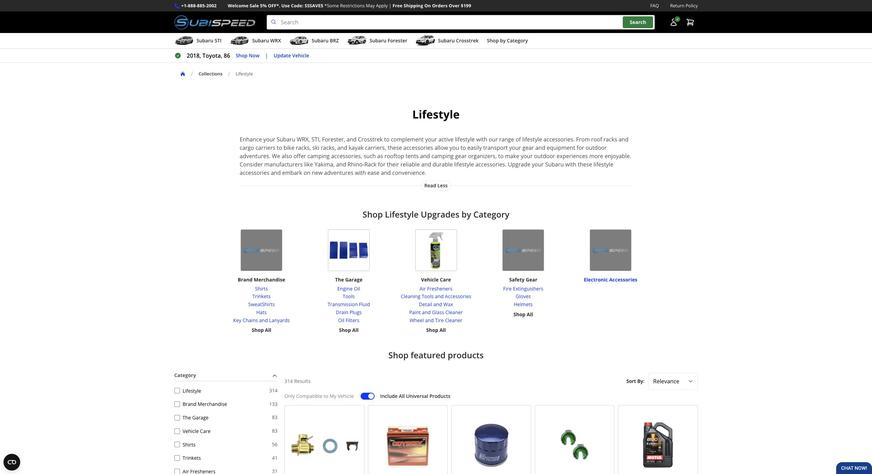 Task type: describe. For each thing, give the bounding box(es) containing it.
adventures
[[324, 169, 353, 177]]

air
[[420, 286, 426, 292]]

tools inside the garage engine oil tools transmission fluid drain plugs oil filters shop all
[[343, 294, 355, 300]]

subaru for subaru forester
[[370, 37, 386, 44]]

make
[[505, 153, 519, 160]]

crosstrek inside subaru crosstrek dropdown button
[[456, 37, 479, 44]]

racks
[[604, 136, 617, 143]]

include
[[380, 393, 398, 400]]

0 vertical spatial for
[[577, 144, 584, 152]]

subispeed logo image
[[174, 15, 255, 30]]

welcome sale 5% off*. use code: sssave5
[[228, 2, 323, 9]]

shop all link for accessories
[[426, 327, 446, 335]]

brand for brand merchandise shirts trinkets sweatshirts hats key chains and lanyards shop all
[[238, 277, 253, 283]]

subaru down equipment
[[545, 161, 564, 169]]

brand merchandise image image
[[241, 230, 282, 272]]

only
[[285, 393, 295, 400]]

subaru brz button
[[289, 35, 339, 48]]

fire
[[503, 286, 512, 292]]

2 racks, from the left
[[321, 144, 336, 152]]

odyssey lightweight battery w/ metal jacket and terminals universal image
[[371, 409, 445, 475]]

merchandise for brand merchandise shirts trinkets sweatshirts hats key chains and lanyards shop all
[[254, 277, 285, 283]]

drain plugs link
[[328, 309, 370, 317]]

shop all link for chains
[[252, 327, 271, 335]]

1 vertical spatial accessories
[[240, 169, 269, 177]]

sale
[[250, 2, 259, 9]]

56
[[272, 442, 278, 448]]

wheel
[[410, 317, 424, 324]]

and left tire
[[425, 317, 434, 324]]

all right include
[[399, 393, 405, 400]]

and down cleaning tools and accessories link
[[433, 302, 442, 308]]

vehicle care image image
[[415, 230, 457, 272]]

2 / from the left
[[228, 70, 230, 78]]

update vehicle
[[274, 52, 309, 59]]

results
[[294, 378, 311, 385]]

brand merchandise
[[183, 402, 227, 408]]

subaru for subaru sti
[[197, 37, 213, 44]]

consider
[[240, 161, 263, 169]]

the garage engine oil tools transmission fluid drain plugs oil filters shop all
[[328, 277, 370, 334]]

button image
[[669, 18, 678, 27]]

collections
[[199, 71, 222, 77]]

sti,
[[311, 136, 321, 143]]

vehicle inside button
[[292, 52, 309, 59]]

and up accessories,
[[337, 144, 347, 152]]

of
[[516, 136, 521, 143]]

subaru forester button
[[347, 35, 407, 48]]

chains
[[243, 317, 258, 324]]

equipment
[[547, 144, 575, 152]]

use
[[281, 2, 290, 9]]

your up make
[[509, 144, 521, 152]]

extinguishers
[[513, 286, 543, 292]]

1 vertical spatial category
[[473, 209, 510, 220]]

shop inside safety gear fire extinguishers gloves helmets shop all
[[514, 312, 526, 318]]

a subaru wrx thumbnail image image
[[230, 36, 249, 46]]

Lifestyle button
[[174, 389, 180, 394]]

and right tents
[[420, 153, 430, 160]]

and inside brand merchandise shirts trinkets sweatshirts hats key chains and lanyards shop all
[[259, 317, 268, 324]]

0 vertical spatial oil
[[354, 286, 360, 292]]

subaru for subaru wrx
[[252, 37, 269, 44]]

lifestyle right of
[[522, 136, 542, 143]]

your up upgrade
[[521, 153, 533, 160]]

1 vertical spatial these
[[578, 161, 592, 169]]

Vehicle Care button
[[174, 429, 180, 435]]

manufacturers
[[264, 161, 303, 169]]

vehicle care air fresheners cleaning tools and accessories detail and wax paint and glass cleaner wheel and tire cleaner shop all
[[401, 277, 471, 334]]

accessories inside "link"
[[609, 277, 637, 283]]

Air Fresheners button
[[174, 470, 180, 475]]

subaru wrx button
[[230, 35, 281, 48]]

0 vertical spatial cleaner
[[445, 309, 463, 316]]

all inside the garage engine oil tools transmission fluid drain plugs oil filters shop all
[[352, 327, 359, 334]]

314 results
[[285, 378, 311, 385]]

shop all link for drain
[[339, 327, 359, 335]]

wrx,
[[297, 136, 310, 143]]

safety gear fire extinguishers gloves helmets shop all
[[503, 277, 543, 318]]

subaru sti
[[197, 37, 222, 44]]

allow
[[435, 144, 448, 152]]

convenience.
[[392, 169, 426, 177]]

select... image
[[688, 379, 693, 385]]

1 racks, from the left
[[296, 144, 311, 152]]

a subaru forester thumbnail image image
[[347, 36, 367, 46]]

83 for the garage
[[272, 415, 278, 421]]

category button
[[174, 371, 278, 382]]

tire
[[435, 317, 444, 324]]

free
[[393, 2, 403, 9]]

code:
[[291, 2, 303, 9]]

brand merchandise shirts trinkets sweatshirts hats key chains and lanyards shop all
[[233, 277, 290, 334]]

drain
[[336, 309, 348, 316]]

shop inside shop by category dropdown button
[[487, 37, 499, 44]]

shop all link for all
[[514, 311, 533, 319]]

and down fresheners
[[435, 294, 444, 300]]

policy
[[686, 2, 698, 9]]

engine oil link
[[328, 285, 370, 293]]

shop now
[[236, 52, 260, 59]]

active
[[439, 136, 454, 143]]

garage for the garage
[[192, 415, 209, 422]]

include all universal products
[[380, 393, 450, 400]]

1 vertical spatial cleaner
[[445, 317, 462, 324]]

133
[[269, 401, 278, 408]]

electronic accessories
[[584, 277, 637, 283]]

2002
[[206, 2, 217, 9]]

your up "allow"
[[425, 136, 437, 143]]

lifestyle down more
[[594, 161, 613, 169]]

885-
[[197, 2, 206, 9]]

wheel and tire cleaner link
[[401, 317, 471, 325]]

faq link
[[650, 2, 659, 9]]

subaru up bike
[[277, 136, 295, 143]]

now
[[249, 52, 260, 59]]

featured
[[411, 350, 446, 361]]

toyota,
[[202, 52, 222, 60]]

lifestyle up easily
[[455, 136, 475, 143]]

to left my
[[324, 393, 328, 400]]

and down detail
[[422, 309, 431, 316]]

from
[[576, 136, 590, 143]]

search input field
[[267, 15, 655, 30]]

gear
[[526, 277, 537, 283]]

on
[[304, 169, 310, 177]]

1 horizontal spatial |
[[389, 2, 391, 9]]

blitz oil filter - 2015-2022 wrx / 2013+ fr-s / brz / 86 image
[[454, 409, 528, 475]]

crosstrek inside enhance your subaru wrx, sti, forester, and crosstrek to complement your active lifestyle with our range of lifestyle accessories. from roof racks and cargo carriers to bike racks, ski racks, and kayak carriers, these accessories allow you to easily transport your gear and equipment for outdoor adventures. we also offer camping accessories, such as rooftop tents and camping gear organizers, to make your outdoor experiences more enjoyable. consider manufacturers like yakima, and rhino-rack for their reliable and durable lifestyle accessories. upgrade your subaru with these lifestyle accessories and embark on new adventures with ease and convenience.
[[358, 136, 383, 143]]

universal
[[406, 393, 428, 400]]

0 vertical spatial these
[[388, 144, 402, 152]]

subaru forester
[[370, 37, 407, 44]]

detail and wax link
[[401, 301, 471, 309]]

embark
[[282, 169, 302, 177]]

offer
[[294, 153, 306, 160]]

to up the we at the top left
[[277, 144, 282, 152]]

kayak
[[349, 144, 364, 152]]

enhance your subaru wrx, sti, forester, and crosstrek to complement your active lifestyle with our range of lifestyle accessories. from roof racks and cargo carriers to bike racks, ski racks, and kayak carriers, these accessories allow you to easily transport your gear and equipment for outdoor adventures. we also offer camping accessories, such as rooftop tents and camping gear organizers, to make your outdoor experiences more enjoyable. consider manufacturers like yakima, and rhino-rack for their reliable and durable lifestyle accessories. upgrade your subaru with these lifestyle accessories and embark on new adventures with ease and convenience.
[[240, 136, 631, 177]]

0 horizontal spatial oil
[[338, 317, 344, 324]]

key
[[233, 317, 241, 324]]

shop inside shop now link
[[236, 52, 248, 59]]

a subaru crosstrek thumbnail image image
[[416, 36, 435, 46]]

fumoto quick engine oil drain valve - 2015-2022 wrx / 2013+ fr-s / brz / 86 image
[[288, 409, 361, 475]]

314 for 314
[[269, 388, 278, 394]]

paint
[[409, 309, 421, 316]]

roof
[[591, 136, 602, 143]]

open widget image
[[3, 455, 20, 471]]

wax
[[443, 302, 453, 308]]

care for vehicle care
[[200, 429, 211, 435]]

shirts link
[[233, 285, 290, 293]]

1 vertical spatial accessories.
[[475, 161, 507, 169]]

and up adventures
[[336, 161, 346, 169]]

to right you
[[461, 144, 466, 152]]

merchandise for brand merchandise
[[198, 402, 227, 408]]

ease
[[367, 169, 380, 177]]

category
[[174, 373, 196, 379]]

Shirts button
[[174, 443, 180, 448]]

the garage image image
[[328, 230, 370, 272]]

transmission
[[328, 302, 358, 308]]

return policy
[[670, 2, 698, 9]]

complement
[[391, 136, 424, 143]]

to down transport
[[498, 153, 504, 160]]

upgrade
[[508, 161, 530, 169]]

we
[[272, 153, 280, 160]]



Task type: vqa. For each thing, say whether or not it's contained in the screenshot.
the Save
no



Task type: locate. For each thing, give the bounding box(es) containing it.
welcome
[[228, 2, 248, 9]]

electronic accessories link
[[584, 274, 637, 283]]

shop all link down key chains and lanyards link
[[252, 327, 271, 335]]

0 vertical spatial accessories
[[403, 144, 433, 152]]

cleaner
[[445, 309, 463, 316], [445, 317, 462, 324]]

0 horizontal spatial accessories.
[[475, 161, 507, 169]]

1 horizontal spatial camping
[[432, 153, 454, 160]]

sssave5
[[305, 2, 323, 9]]

shirts up trinkets link
[[255, 286, 268, 292]]

racks, down forester,
[[321, 144, 336, 152]]

a subaru sti thumbnail image image
[[174, 36, 194, 46]]

1 horizontal spatial accessories
[[609, 277, 637, 283]]

care up fresheners
[[440, 277, 451, 283]]

0 horizontal spatial camping
[[308, 153, 330, 160]]

shirts right shirts button
[[183, 442, 196, 449]]

1 horizontal spatial by
[[500, 37, 506, 44]]

on
[[424, 2, 431, 9]]

314 for 314 results
[[285, 378, 293, 385]]

garage inside the garage engine oil tools transmission fluid drain plugs oil filters shop all
[[345, 277, 363, 283]]

apply
[[376, 2, 388, 9]]

0 vertical spatial accessories.
[[544, 136, 575, 143]]

| left free
[[389, 2, 391, 9]]

1 vertical spatial the
[[183, 415, 191, 422]]

your right upgrade
[[532, 161, 544, 169]]

2 camping from the left
[[432, 153, 454, 160]]

1 vertical spatial 314
[[269, 388, 278, 394]]

0 horizontal spatial /
[[191, 70, 193, 78]]

fluid
[[359, 302, 370, 308]]

0 horizontal spatial merchandise
[[198, 402, 227, 408]]

0 horizontal spatial tools
[[343, 294, 355, 300]]

cleaning tools and accessories link
[[401, 293, 471, 301]]

subaru for subaru brz
[[312, 37, 329, 44]]

1 horizontal spatial trinkets
[[252, 294, 271, 300]]

and right the 'reliable'
[[421, 161, 431, 169]]

fresheners
[[427, 286, 453, 292]]

my
[[330, 393, 336, 400]]

electronic accessories image image
[[590, 230, 632, 272]]

reliable
[[401, 161, 420, 169]]

1 vertical spatial merchandise
[[198, 402, 227, 408]]

garage up engine oil link
[[345, 277, 363, 283]]

+1-
[[181, 2, 188, 9]]

0 vertical spatial accessories
[[609, 277, 637, 283]]

0 vertical spatial brand
[[238, 277, 253, 283]]

0 vertical spatial trinkets
[[252, 294, 271, 300]]

1 vertical spatial oil
[[338, 317, 344, 324]]

1 vertical spatial shirts
[[183, 442, 196, 449]]

and down their
[[381, 169, 391, 177]]

like
[[304, 161, 313, 169]]

5%
[[260, 2, 267, 9]]

tools link
[[328, 293, 370, 301]]

subaru for subaru crosstrek
[[438, 37, 455, 44]]

1 vertical spatial by
[[462, 209, 471, 220]]

collections link
[[199, 71, 228, 77], [199, 71, 222, 77]]

0 horizontal spatial garage
[[192, 415, 209, 422]]

1 horizontal spatial the
[[335, 277, 344, 283]]

83 down 133
[[272, 415, 278, 421]]

0 horizontal spatial shirts
[[183, 442, 196, 449]]

1 horizontal spatial gear
[[523, 144, 534, 152]]

carriers
[[256, 144, 275, 152]]

all down "helmets" link at the right bottom of page
[[527, 312, 533, 318]]

brand right brand merchandise button
[[183, 402, 196, 408]]

0 horizontal spatial these
[[388, 144, 402, 152]]

the for the garage
[[183, 415, 191, 422]]

update
[[274, 52, 291, 59]]

and right 'racks'
[[619, 136, 629, 143]]

The Garage button
[[174, 416, 180, 421]]

the
[[335, 277, 344, 283], [183, 415, 191, 422]]

shop lifestyle upgrades by category
[[363, 209, 510, 220]]

0 horizontal spatial brand
[[183, 402, 196, 408]]

scosche magicmount fresche air freshener refill cartridges (pine) - universal image
[[538, 409, 611, 475]]

1 horizontal spatial accessories.
[[544, 136, 575, 143]]

safety gear image image
[[502, 230, 544, 272]]

hats
[[256, 309, 267, 316]]

83 up 56 on the bottom of the page
[[272, 428, 278, 435]]

products
[[448, 350, 484, 361]]

with down rhino-
[[355, 169, 366, 177]]

wrx
[[270, 37, 281, 44]]

merchandise up the garage
[[198, 402, 227, 408]]

a subaru brz thumbnail image image
[[289, 36, 309, 46]]

rooftop
[[385, 153, 404, 160]]

1 horizontal spatial oil
[[354, 286, 360, 292]]

merchandise inside brand merchandise shirts trinkets sweatshirts hats key chains and lanyards shop all
[[254, 277, 285, 283]]

cleaner right tire
[[445, 317, 462, 324]]

2018, toyota, 86
[[187, 52, 230, 60]]

accessories inside vehicle care air fresheners cleaning tools and accessories detail and wax paint and glass cleaner wheel and tire cleaner shop all
[[445, 294, 471, 300]]

1 horizontal spatial accessories
[[403, 144, 433, 152]]

home image
[[180, 71, 185, 77]]

faq
[[650, 2, 659, 9]]

motul 5l jug synthetic engine oil 8100 5w30 x-clean efe - universal image
[[621, 409, 695, 475]]

Trinkets button
[[174, 456, 180, 462]]

return
[[670, 2, 685, 9]]

with up easily
[[476, 136, 487, 143]]

transport
[[483, 144, 508, 152]]

racks, down wrx, at the top of the page
[[296, 144, 311, 152]]

shop inside brand merchandise shirts trinkets sweatshirts hats key chains and lanyards shop all
[[252, 327, 264, 334]]

314 up 133
[[269, 388, 278, 394]]

crosstrek
[[456, 37, 479, 44], [358, 136, 383, 143]]

0 vertical spatial garage
[[345, 277, 363, 283]]

the right the garage button
[[183, 415, 191, 422]]

1 horizontal spatial shirts
[[255, 286, 268, 292]]

trinkets inside brand merchandise shirts trinkets sweatshirts hats key chains and lanyards shop all
[[252, 294, 271, 300]]

0 horizontal spatial 314
[[269, 388, 278, 394]]

oil down drain
[[338, 317, 344, 324]]

the inside the garage engine oil tools transmission fluid drain plugs oil filters shop all
[[335, 277, 344, 283]]

trinkets right trinkets button
[[183, 455, 201, 462]]

shop all link
[[514, 311, 533, 319], [252, 327, 271, 335], [339, 327, 359, 335], [426, 327, 446, 335]]

shop all link down oil filters link on the bottom left of the page
[[339, 327, 359, 335]]

transmission fluid link
[[328, 301, 370, 309]]

0 vertical spatial by
[[500, 37, 506, 44]]

$199
[[461, 2, 471, 9]]

accessories right electronic
[[609, 277, 637, 283]]

shop inside the garage engine oil tools transmission fluid drain plugs oil filters shop all
[[339, 327, 351, 334]]

these down more
[[578, 161, 592, 169]]

0 horizontal spatial crosstrek
[[358, 136, 383, 143]]

search button
[[623, 16, 653, 28]]

/ left lifestyle link on the top
[[228, 70, 230, 78]]

enhance
[[240, 136, 262, 143]]

for down as
[[378, 161, 385, 169]]

2018,
[[187, 52, 201, 60]]

and down manufacturers at left
[[271, 169, 281, 177]]

subaru left forester
[[370, 37, 386, 44]]

care inside vehicle care air fresheners cleaning tools and accessories detail and wax paint and glass cleaner wheel and tire cleaner shop all
[[440, 277, 451, 283]]

crosstrek down search input field
[[456, 37, 479, 44]]

care for vehicle care air fresheners cleaning tools and accessories detail and wax paint and glass cleaner wheel and tire cleaner shop all
[[440, 277, 451, 283]]

2 83 from the top
[[272, 428, 278, 435]]

trinkets down 'shirts' link
[[252, 294, 271, 300]]

sort
[[626, 378, 636, 385]]

vehicle up air fresheners link
[[421, 277, 439, 283]]

0 horizontal spatial outdoor
[[534, 153, 555, 160]]

also
[[282, 153, 292, 160]]

your up carriers
[[263, 136, 275, 143]]

outdoor up more
[[586, 144, 607, 152]]

all inside vehicle care air fresheners cleaning tools and accessories detail and wax paint and glass cleaner wheel and tire cleaner shop all
[[440, 327, 446, 334]]

1 vertical spatial brand
[[183, 402, 196, 408]]

1 vertical spatial 83
[[272, 428, 278, 435]]

1 camping from the left
[[308, 153, 330, 160]]

accessories up tents
[[403, 144, 433, 152]]

1 horizontal spatial crosstrek
[[456, 37, 479, 44]]

1 vertical spatial garage
[[192, 415, 209, 422]]

key chains and lanyards link
[[233, 317, 290, 325]]

314 left results
[[285, 378, 293, 385]]

with down experiences
[[565, 161, 576, 169]]

vehicle right the vehicle care button
[[183, 429, 199, 435]]

products
[[430, 393, 450, 400]]

accessories down the consider
[[240, 169, 269, 177]]

0 horizontal spatial trinkets
[[183, 455, 201, 462]]

0 vertical spatial crosstrek
[[456, 37, 479, 44]]

+1-888-885-2002
[[181, 2, 217, 9]]

brand
[[238, 277, 253, 283], [183, 402, 196, 408]]

durable
[[433, 161, 453, 169]]

0 vertical spatial |
[[389, 2, 391, 9]]

1 tools from the left
[[343, 294, 355, 300]]

1 horizontal spatial care
[[440, 277, 451, 283]]

0 vertical spatial merchandise
[[254, 277, 285, 283]]

all inside brand merchandise shirts trinkets sweatshirts hats key chains and lanyards shop all
[[265, 327, 271, 334]]

1 horizontal spatial outdoor
[[586, 144, 607, 152]]

accessories. up equipment
[[544, 136, 575, 143]]

*some restrictions may apply | free shipping on orders over $199
[[325, 2, 471, 9]]

888-
[[188, 2, 197, 9]]

less
[[438, 183, 448, 189]]

shop all link down "helmets" link at the right bottom of page
[[514, 311, 533, 319]]

1 vertical spatial trinkets
[[183, 455, 201, 462]]

tools down engine oil link
[[343, 294, 355, 300]]

1 horizontal spatial these
[[578, 161, 592, 169]]

shirts inside brand merchandise shirts trinkets sweatshirts hats key chains and lanyards shop all
[[255, 286, 268, 292]]

0 horizontal spatial racks,
[[296, 144, 311, 152]]

/ right home icon
[[191, 70, 193, 78]]

camping up durable
[[432, 153, 454, 160]]

0 horizontal spatial by
[[462, 209, 471, 220]]

more
[[589, 153, 603, 160]]

shipping
[[404, 2, 423, 9]]

0 vertical spatial shirts
[[255, 286, 268, 292]]

and up kayak
[[347, 136, 357, 143]]

2 tools from the left
[[422, 294, 434, 300]]

to up carriers, on the top left of page
[[384, 136, 390, 143]]

1 horizontal spatial for
[[577, 144, 584, 152]]

83
[[272, 415, 278, 421], [272, 428, 278, 435]]

1 vertical spatial accessories
[[445, 294, 471, 300]]

shop inside vehicle care air fresheners cleaning tools and accessories detail and wax paint and glass cleaner wheel and tire cleaner shop all
[[426, 327, 438, 334]]

subaru left "brz" on the top
[[312, 37, 329, 44]]

subaru brz
[[312, 37, 339, 44]]

lifestyle down you
[[454, 161, 474, 169]]

garage for the garage engine oil tools transmission fluid drain plugs oil filters shop all
[[345, 277, 363, 283]]

filters
[[346, 317, 359, 324]]

only compatible to my vehicle
[[285, 393, 354, 400]]

as
[[377, 153, 383, 160]]

accessories up wax
[[445, 294, 471, 300]]

0 horizontal spatial with
[[355, 169, 366, 177]]

brand inside brand merchandise shirts trinkets sweatshirts hats key chains and lanyards shop all
[[238, 277, 253, 283]]

accessories
[[403, 144, 433, 152], [240, 169, 269, 177]]

vehicle down a subaru brz thumbnail image at the top left of page
[[292, 52, 309, 59]]

brand up 'shirts' link
[[238, 277, 253, 283]]

0 horizontal spatial care
[[200, 429, 211, 435]]

category inside dropdown button
[[507, 37, 528, 44]]

these
[[388, 144, 402, 152], [578, 161, 592, 169]]

41
[[272, 455, 278, 462]]

shop now link
[[236, 52, 260, 60]]

rhino-
[[348, 161, 364, 169]]

0 vertical spatial the
[[335, 277, 344, 283]]

0 horizontal spatial for
[[378, 161, 385, 169]]

vehicle inside vehicle care air fresheners cleaning tools and accessories detail and wax paint and glass cleaner wheel and tire cleaner shop all
[[421, 277, 439, 283]]

outdoor down equipment
[[534, 153, 555, 160]]

merchandise
[[254, 277, 285, 283], [198, 402, 227, 408]]

all down key chains and lanyards link
[[265, 327, 271, 334]]

0 horizontal spatial |
[[265, 52, 268, 60]]

2 horizontal spatial with
[[565, 161, 576, 169]]

shop all link down wheel and tire cleaner link
[[426, 327, 446, 335]]

*some
[[325, 2, 339, 9]]

brand for brand merchandise
[[183, 402, 196, 408]]

forester
[[388, 37, 407, 44]]

fire extinguishers link
[[503, 285, 543, 293]]

1 vertical spatial crosstrek
[[358, 136, 383, 143]]

0 vertical spatial outdoor
[[586, 144, 607, 152]]

tools inside vehicle care air fresheners cleaning tools and accessories detail and wax paint and glass cleaner wheel and tire cleaner shop all
[[422, 294, 434, 300]]

1 vertical spatial |
[[265, 52, 268, 60]]

glass
[[432, 309, 444, 316]]

air fresheners link
[[401, 285, 471, 293]]

forester,
[[322, 136, 345, 143]]

| right now at the top left of page
[[265, 52, 268, 60]]

gear down you
[[455, 153, 467, 160]]

1 horizontal spatial with
[[476, 136, 487, 143]]

enjoyable.
[[605, 153, 631, 160]]

1 horizontal spatial merchandise
[[254, 277, 285, 283]]

new
[[312, 169, 323, 177]]

1 horizontal spatial racks,
[[321, 144, 336, 152]]

1 vertical spatial with
[[565, 161, 576, 169]]

Select... button
[[649, 374, 698, 390]]

your
[[263, 136, 275, 143], [425, 136, 437, 143], [509, 144, 521, 152], [521, 153, 533, 160], [532, 161, 544, 169]]

0 horizontal spatial the
[[183, 415, 191, 422]]

accessories. down organizers,
[[475, 161, 507, 169]]

merchandise up 'shirts' link
[[254, 277, 285, 283]]

0 horizontal spatial gear
[[455, 153, 467, 160]]

0 horizontal spatial accessories
[[445, 294, 471, 300]]

vehicle care
[[183, 429, 211, 435]]

by inside dropdown button
[[500, 37, 506, 44]]

0 vertical spatial gear
[[523, 144, 534, 152]]

1 horizontal spatial 314
[[285, 378, 293, 385]]

1 / from the left
[[191, 70, 193, 78]]

the for the garage engine oil tools transmission fluid drain plugs oil filters shop all
[[335, 277, 344, 283]]

tools up detail
[[422, 294, 434, 300]]

for down from
[[577, 144, 584, 152]]

camping down ski
[[308, 153, 330, 160]]

the up engine
[[335, 277, 344, 283]]

camping
[[308, 153, 330, 160], [432, 153, 454, 160]]

subaru left wrx
[[252, 37, 269, 44]]

crosstrek up carriers, on the top left of page
[[358, 136, 383, 143]]

lanyards
[[269, 317, 290, 324]]

carriers,
[[365, 144, 386, 152]]

care down the garage
[[200, 429, 211, 435]]

gear
[[523, 144, 534, 152], [455, 153, 467, 160]]

1 83 from the top
[[272, 415, 278, 421]]

0 vertical spatial 83
[[272, 415, 278, 421]]

garage up the vehicle care at the left bottom of page
[[192, 415, 209, 422]]

the garage
[[183, 415, 209, 422]]

read
[[424, 183, 436, 189]]

organizers,
[[468, 153, 497, 160]]

1 horizontal spatial tools
[[422, 294, 434, 300]]

all inside safety gear fire extinguishers gloves helmets shop all
[[527, 312, 533, 318]]

1 horizontal spatial brand
[[238, 277, 253, 283]]

all down filters
[[352, 327, 359, 334]]

racks,
[[296, 144, 311, 152], [321, 144, 336, 152]]

0 vertical spatial care
[[440, 277, 451, 283]]

oil up "tools" link
[[354, 286, 360, 292]]

0 horizontal spatial accessories
[[240, 169, 269, 177]]

cleaner down wax
[[445, 309, 463, 316]]

and left equipment
[[535, 144, 545, 152]]

subaru left sti
[[197, 37, 213, 44]]

1 vertical spatial outdoor
[[534, 153, 555, 160]]

1 vertical spatial gear
[[455, 153, 467, 160]]

subaru
[[197, 37, 213, 44], [252, 37, 269, 44], [312, 37, 329, 44], [370, 37, 386, 44], [438, 37, 455, 44], [277, 136, 295, 143], [545, 161, 564, 169]]

vehicle right my
[[338, 393, 354, 400]]

gloves link
[[503, 293, 543, 301]]

0 vertical spatial 314
[[285, 378, 293, 385]]

all down tire
[[440, 327, 446, 334]]

83 for vehicle care
[[272, 428, 278, 435]]

/
[[191, 70, 193, 78], [228, 70, 230, 78]]

2 vertical spatial with
[[355, 169, 366, 177]]

subaru sti button
[[174, 35, 222, 48]]

1 horizontal spatial garage
[[345, 277, 363, 283]]

1 vertical spatial care
[[200, 429, 211, 435]]

1 horizontal spatial /
[[228, 70, 230, 78]]

these up rooftop
[[388, 144, 402, 152]]

subaru right a subaru crosstrek thumbnail image
[[438, 37, 455, 44]]

1 vertical spatial for
[[378, 161, 385, 169]]

gear up upgrade
[[523, 144, 534, 152]]

0 vertical spatial category
[[507, 37, 528, 44]]

adventures.
[[240, 153, 270, 160]]

0 vertical spatial with
[[476, 136, 487, 143]]

Brand Merchandise button
[[174, 402, 180, 408]]

and down hats link
[[259, 317, 268, 324]]



